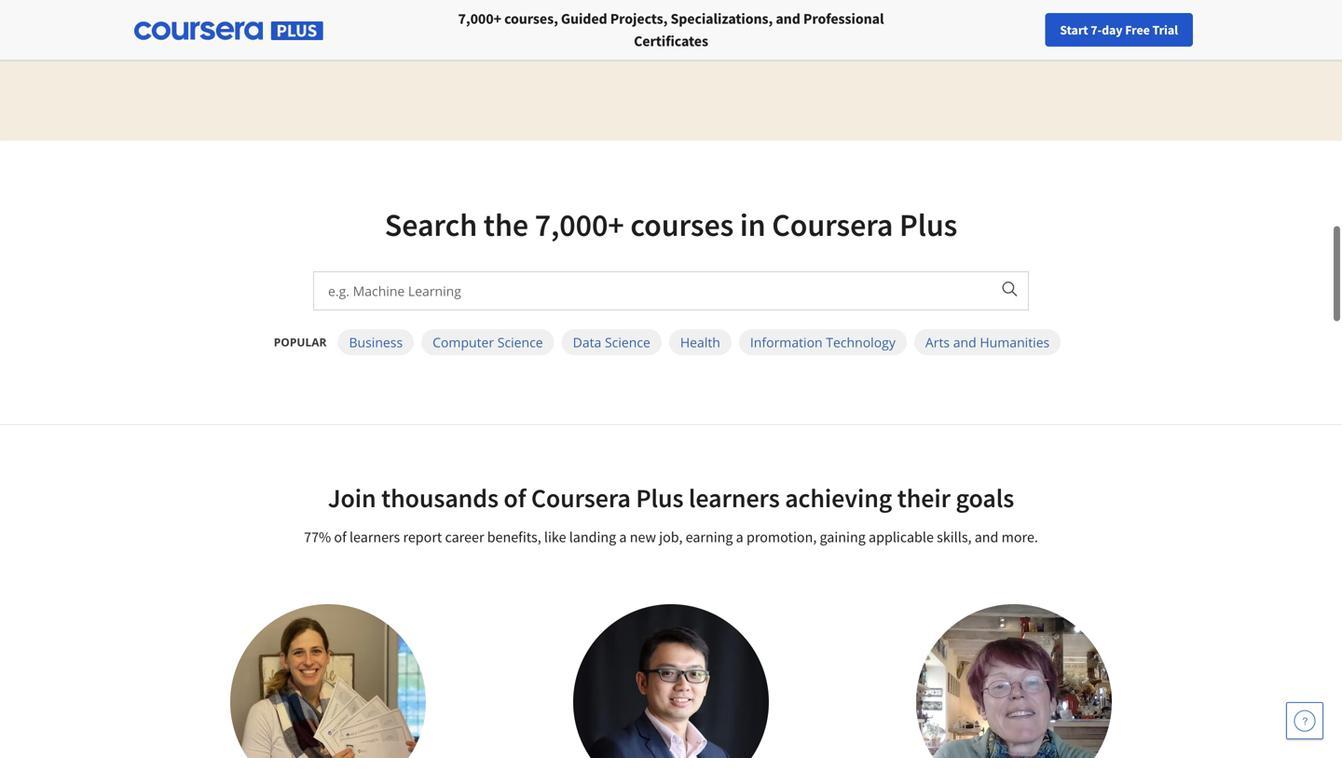 Task type: vqa. For each thing, say whether or not it's contained in the screenshot.
More option for Generative AI for Everyone 'IMAGE' on the right of page
no



Task type: describe. For each thing, give the bounding box(es) containing it.
start 7-day free trial
[[1060, 21, 1179, 38]]

4 button
[[659, 46, 678, 67]]

start 7-day free trial button
[[1045, 13, 1193, 47]]

science for data science
[[605, 333, 651, 351]]

6 button
[[697, 46, 715, 67]]

more.
[[1002, 528, 1039, 546]]

the structured query language (sql). university of colorado boulder. course element
[[665, 0, 915, 32]]

learner image shi jie f. image
[[573, 604, 769, 758]]

leading teams: developing as a leader. university of illinois at urbana-champaign. course element
[[137, 0, 387, 32]]

science for computer science
[[498, 333, 543, 351]]

humanities
[[980, 333, 1050, 351]]

computer science button
[[422, 329, 554, 355]]

applicable
[[869, 528, 934, 546]]

thousands
[[381, 482, 499, 514]]

learner image inés k. image
[[917, 604, 1112, 758]]

day
[[1102, 21, 1123, 38]]

career
[[1061, 21, 1097, 38]]

7-
[[1091, 21, 1102, 38]]

help center image
[[1294, 710, 1317, 732]]

gaining
[[820, 528, 866, 546]]

2 button
[[622, 46, 641, 67]]

skills,
[[937, 528, 972, 546]]

specializations,
[[671, 9, 773, 28]]

7,000+ courses, guided projects, specializations, and professional certificates
[[458, 9, 884, 50]]

3
[[646, 48, 654, 65]]

77% of learners report career benefits, like landing a new job, earning a promotion, gaining applicable skills, and more.
[[304, 528, 1039, 546]]

business button
[[338, 329, 414, 355]]

data science
[[573, 333, 651, 351]]

77%
[[304, 528, 331, 546]]

0 vertical spatial coursera
[[772, 205, 894, 245]]

0 vertical spatial learners
[[689, 482, 780, 514]]

7,000+ inside "7,000+ courses, guided projects, specializations, and professional certificates"
[[458, 9, 502, 28]]

0 horizontal spatial plus
[[636, 482, 684, 514]]

1 horizontal spatial 7,000+
[[535, 205, 624, 245]]

courses,
[[505, 9, 558, 28]]

3 button
[[641, 46, 659, 67]]

list containing 1
[[146, 46, 1172, 67]]

guided
[[561, 9, 608, 28]]

benefits,
[[487, 528, 541, 546]]

achieving
[[785, 482, 893, 514]]

new
[[630, 528, 656, 546]]

information
[[750, 333, 823, 351]]

coursera plus image
[[134, 22, 324, 40]]

landing
[[569, 528, 617, 546]]

Search the 7,000+ courses in Coursera Plus text field
[[314, 272, 990, 310]]

computer science
[[433, 333, 543, 351]]

like
[[544, 528, 566, 546]]

0 vertical spatial of
[[504, 482, 526, 514]]

courses
[[631, 205, 734, 245]]

popular
[[274, 334, 327, 350]]

python for everybody. university of michigan. specialization (5 courses) element
[[401, 0, 651, 32]]

promotion,
[[747, 528, 817, 546]]

professional
[[804, 9, 884, 28]]

computer
[[433, 333, 494, 351]]

information technology button
[[739, 329, 907, 355]]

0 horizontal spatial coursera
[[531, 482, 631, 514]]

learner image abigail p. image
[[230, 604, 426, 758]]

show notifications image
[[1126, 23, 1148, 46]]

0 horizontal spatial learners
[[350, 528, 400, 546]]

report
[[403, 528, 442, 546]]

0 horizontal spatial of
[[334, 528, 347, 546]]

in
[[740, 205, 766, 245]]



Task type: locate. For each thing, give the bounding box(es) containing it.
6
[[702, 48, 710, 65]]

new
[[1034, 21, 1058, 38]]

science right 'data'
[[605, 333, 651, 351]]

1 vertical spatial 7,000+
[[535, 205, 624, 245]]

5 button
[[678, 46, 697, 67]]

1
[[609, 48, 616, 65]]

goals
[[956, 482, 1015, 514]]

0 vertical spatial 7,000+
[[458, 9, 502, 28]]

1 horizontal spatial learners
[[689, 482, 780, 514]]

1 horizontal spatial a
[[736, 528, 744, 546]]

your
[[1007, 21, 1031, 38]]

search
[[385, 205, 477, 245]]

0 horizontal spatial science
[[498, 333, 543, 351]]

join
[[328, 482, 376, 514]]

coursera
[[772, 205, 894, 245], [531, 482, 631, 514]]

their
[[898, 482, 951, 514]]

and inside "7,000+ courses, guided projects, specializations, and professional certificates"
[[776, 9, 801, 28]]

1 vertical spatial plus
[[636, 482, 684, 514]]

1 button
[[603, 46, 622, 67]]

None search field
[[256, 12, 573, 49]]

a left 'new'
[[620, 528, 627, 546]]

0 vertical spatial plus
[[900, 205, 958, 245]]

1 horizontal spatial plus
[[900, 205, 958, 245]]

find
[[980, 21, 1004, 38]]

find your new career link
[[971, 19, 1106, 42]]

certificates
[[634, 32, 709, 50]]

7,000+ left the 'courses,'
[[458, 9, 502, 28]]

learners
[[689, 482, 780, 514], [350, 528, 400, 546]]

arts and humanities
[[926, 333, 1050, 351]]

and right the skills,
[[975, 528, 999, 546]]

the
[[484, 205, 529, 245]]

1 horizontal spatial of
[[504, 482, 526, 514]]

information technology
[[750, 333, 896, 351]]

data
[[573, 333, 602, 351]]

4
[[665, 48, 672, 65]]

1 horizontal spatial coursera
[[772, 205, 894, 245]]

career
[[445, 528, 484, 546]]

0 vertical spatial and
[[776, 9, 801, 28]]

plus
[[900, 205, 958, 245], [636, 482, 684, 514]]

coursera right in
[[772, 205, 894, 245]]

start
[[1060, 21, 1089, 38]]

2 a from the left
[[736, 528, 744, 546]]

2
[[628, 48, 635, 65]]

coursera image
[[22, 15, 141, 45]]

learners up earning
[[689, 482, 780, 514]]

introduction to programming with python and java. university of pennsylvania. specialization (4 courses) element
[[929, 0, 1179, 32]]

find your new career
[[980, 21, 1097, 38]]

1 science from the left
[[498, 333, 543, 351]]

data science button
[[562, 329, 662, 355]]

1 vertical spatial of
[[334, 528, 347, 546]]

of up benefits,
[[504, 482, 526, 514]]

0 horizontal spatial a
[[620, 528, 627, 546]]

coursera up landing
[[531, 482, 631, 514]]

free
[[1126, 21, 1150, 38]]

1 horizontal spatial science
[[605, 333, 651, 351]]

7,000+
[[458, 9, 502, 28], [535, 205, 624, 245]]

1 a from the left
[[620, 528, 627, 546]]

of right 77%
[[334, 528, 347, 546]]

trial
[[1153, 21, 1179, 38]]

5
[[683, 48, 691, 65]]

of
[[504, 482, 526, 514], [334, 528, 347, 546]]

learners down join
[[350, 528, 400, 546]]

7,000+ right the
[[535, 205, 624, 245]]

business
[[349, 333, 403, 351]]

1 vertical spatial coursera
[[531, 482, 631, 514]]

list
[[146, 46, 1172, 67]]

and
[[776, 9, 801, 28], [954, 333, 977, 351], [975, 528, 999, 546]]

health
[[681, 333, 721, 351]]

2 science from the left
[[605, 333, 651, 351]]

a
[[620, 528, 627, 546], [736, 528, 744, 546]]

search the 7,000+ courses in coursera plus
[[385, 205, 958, 245]]

job,
[[659, 528, 683, 546]]

1 vertical spatial learners
[[350, 528, 400, 546]]

projects,
[[610, 9, 668, 28]]

technology
[[826, 333, 896, 351]]

and left "professional"
[[776, 9, 801, 28]]

2 vertical spatial and
[[975, 528, 999, 546]]

join thousands of coursera plus learners achieving their goals
[[328, 482, 1015, 514]]

a right earning
[[736, 528, 744, 546]]

0 horizontal spatial 7,000+
[[458, 9, 502, 28]]

earning
[[686, 528, 733, 546]]

science right computer
[[498, 333, 543, 351]]

arts and humanities button
[[915, 329, 1061, 355]]

and right arts on the top
[[954, 333, 977, 351]]

science
[[498, 333, 543, 351], [605, 333, 651, 351]]

arts
[[926, 333, 950, 351]]

and inside button
[[954, 333, 977, 351]]

1 vertical spatial and
[[954, 333, 977, 351]]

health button
[[669, 329, 732, 355]]



